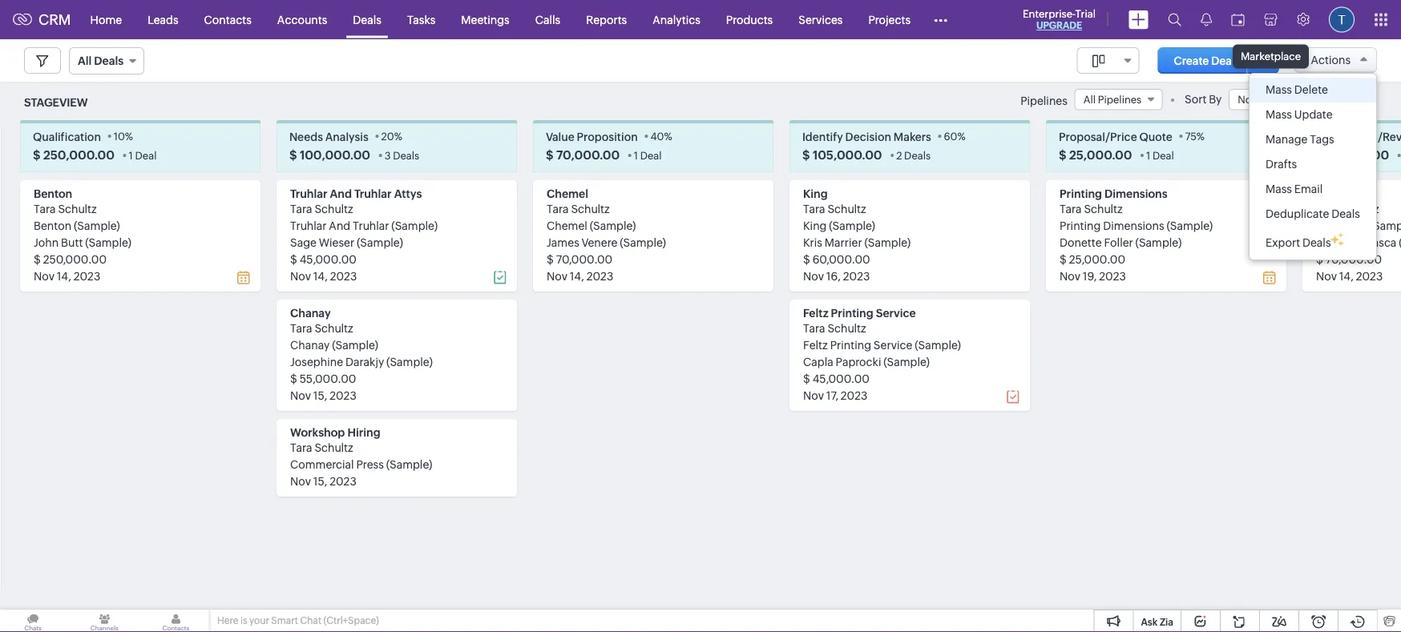 Task type: vqa. For each thing, say whether or not it's contained in the screenshot.
Visits
no



Task type: locate. For each thing, give the bounding box(es) containing it.
feltz up capla
[[803, 339, 828, 351]]

(sample) right press at bottom left
[[386, 458, 432, 471]]

0 horizontal spatial 1
[[129, 149, 133, 161]]

% up the 3 deals
[[394, 130, 402, 142]]

1 chemel from the top
[[547, 187, 588, 200]]

all inside all deals field
[[78, 55, 92, 67]]

15, down 55,000.00
[[313, 389, 327, 402]]

3
[[385, 149, 391, 161]]

2 horizontal spatial 1 deal
[[1147, 149, 1175, 161]]

0 vertical spatial chemel
[[547, 187, 588, 200]]

all inside 'all pipelines' field
[[1084, 93, 1096, 105]]

1 for 250,000.00
[[129, 149, 133, 161]]

deals inside field
[[94, 55, 124, 67]]

2023 inside feltz printing service tara schultz feltz printing service (sample) capla paprocki (sample) $ 45,000.00 nov 17, 2023
[[841, 389, 868, 402]]

contacts
[[204, 13, 252, 26]]

2023 inside 'chemel tara schultz chemel (sample) james venere (sample) $ 70,000.00 nov 14, 2023'
[[587, 270, 614, 282]]

% for $ 105,000.00
[[958, 130, 966, 142]]

deals
[[353, 13, 382, 26], [94, 55, 124, 67], [393, 149, 420, 161], [905, 149, 931, 161], [1332, 208, 1361, 220], [1303, 237, 1331, 249]]

value
[[546, 130, 575, 143]]

drafts link
[[1250, 152, 1377, 177]]

schultz down workshop hiring "link"
[[315, 441, 353, 454]]

1 % from the left
[[125, 130, 133, 142]]

1 $ 70,000.00 from the left
[[546, 148, 620, 162]]

truhlar and truhlar attys link
[[290, 187, 422, 200]]

(sample) down truhlar and truhlar (sample) link
[[357, 236, 403, 249]]

chemel up the james
[[547, 219, 588, 232]]

1 1 deal from the left
[[129, 149, 157, 161]]

deals for all deals
[[94, 55, 124, 67]]

3 1 deal from the left
[[1147, 149, 1175, 161]]

pipelines inside 'all pipelines' field
[[1098, 93, 1142, 105]]

tara inside workshop hiring tara schultz commercial press (sample) nov 15, 2023
[[290, 441, 312, 454]]

1 vertical spatial benton
[[34, 219, 72, 232]]

$ down josephine
[[290, 372, 297, 385]]

qualification
[[33, 130, 101, 143]]

(sample) right darakjy
[[387, 355, 433, 368]]

butt
[[61, 236, 83, 249]]

1 horizontal spatial pipelines
[[1098, 93, 1142, 105]]

dimensions up printing dimensions (sample) 'link'
[[1105, 187, 1168, 200]]

250,000.00 down the qualification
[[43, 148, 115, 162]]

1 vertical spatial all
[[1084, 93, 1096, 105]]

home
[[90, 13, 122, 26]]

leads
[[148, 13, 178, 26]]

1 vertical spatial 45,000.00
[[813, 372, 870, 385]]

1 deal for $ 25,000.00
[[1147, 149, 1175, 161]]

schultz down truhlar and truhlar attys link
[[315, 202, 353, 215]]

2023 down 60,000.00
[[843, 270, 870, 282]]

0 vertical spatial service
[[876, 307, 916, 319]]

king
[[803, 187, 828, 200], [803, 219, 827, 232]]

0 vertical spatial 15,
[[313, 389, 327, 402]]

1 vertical spatial 15,
[[313, 475, 327, 488]]

deals down home at the top left of the page
[[94, 55, 124, 67]]

0 vertical spatial benton
[[34, 187, 72, 200]]

0 vertical spatial chanay
[[290, 307, 331, 319]]

None field
[[1077, 47, 1140, 74]]

2023 inside workshop hiring tara schultz commercial press (sample) nov 15, 2023
[[330, 475, 357, 488]]

identify
[[803, 130, 843, 143]]

schultz inside the chapman tara schultz chapman (samp simon morasca ( $ 70,000.00 nov 14, 2023
[[1341, 202, 1380, 215]]

all for all deals
[[78, 55, 92, 67]]

1 down the proposition
[[634, 149, 638, 161]]

4 % from the left
[[958, 130, 966, 142]]

feltz down 16, on the top of page
[[803, 307, 829, 319]]

nov
[[34, 270, 54, 282], [290, 270, 311, 282], [547, 270, 568, 282], [803, 270, 824, 282], [1060, 270, 1081, 282], [1317, 270, 1337, 282], [290, 389, 311, 402], [803, 389, 824, 402], [290, 475, 311, 488]]

tara up capla
[[803, 322, 826, 335]]

1 deal down 10 %
[[129, 149, 157, 161]]

$ inside chanay tara schultz chanay (sample) josephine darakjy (sample) $ 55,000.00 nov 15, 2023
[[290, 372, 297, 385]]

2 1 from the left
[[634, 149, 638, 161]]

and
[[330, 187, 352, 200], [329, 219, 351, 232]]

pipelines up "proposal/price"
[[1021, 94, 1068, 107]]

all deals
[[78, 55, 124, 67]]

2 14, from the left
[[313, 270, 328, 282]]

printing down 16, on the top of page
[[831, 307, 874, 319]]

1 vertical spatial 250,000.00
[[43, 253, 107, 266]]

schultz inside truhlar and truhlar attys tara schultz truhlar and truhlar (sample) sage wieser (sample) $ 45,000.00 nov 14, 2023
[[315, 202, 353, 215]]

3 1 from the left
[[1147, 149, 1151, 161]]

schultz inside benton tara schultz benton (sample) john butt (sample) $ 250,000.00 nov 14, 2023
[[58, 202, 97, 215]]

benton up john
[[34, 219, 72, 232]]

1 vertical spatial 25,000.00
[[1069, 253, 1126, 266]]

1 mass from the top
[[1266, 83, 1293, 96]]

deals right 2
[[905, 149, 931, 161]]

signals image
[[1201, 13, 1212, 26]]

(sample) up capla paprocki (sample) link
[[915, 339, 961, 351]]

donette foller (sample) link
[[1060, 236, 1182, 249]]

export
[[1266, 237, 1301, 249]]

and up 'wieser'
[[329, 219, 351, 232]]

tara inside benton tara schultz benton (sample) john butt (sample) $ 250,000.00 nov 14, 2023
[[34, 202, 56, 215]]

(sample) up donette foller (sample) "link"
[[1167, 219, 1213, 232]]

250,000.00 down butt on the top left of page
[[43, 253, 107, 266]]

0 vertical spatial 250,000.00
[[43, 148, 115, 162]]

and down 100,000.00
[[330, 187, 352, 200]]

1 deal down quote
[[1147, 149, 1175, 161]]

(sample) up "kris marrier (sample)" link
[[829, 219, 876, 232]]

3 % from the left
[[664, 130, 673, 142]]

schultz down printing dimensions "link"
[[1084, 202, 1123, 215]]

$ inside king tara schultz king (sample) kris marrier (sample) $ 60,000.00 nov 16, 2023
[[803, 253, 810, 266]]

1 horizontal spatial all
[[1084, 93, 1096, 105]]

(sample) inside workshop hiring tara schultz commercial press (sample) nov 15, 2023
[[386, 458, 432, 471]]

1 14, from the left
[[57, 270, 71, 282]]

1 1 from the left
[[129, 149, 133, 161]]

chapman (samp link
[[1317, 219, 1402, 232]]

1 25,000.00 from the top
[[1070, 148, 1132, 162]]

3 mass from the top
[[1266, 183, 1293, 196]]

2 mass from the top
[[1266, 108, 1293, 121]]

1 vertical spatial mass
[[1266, 108, 1293, 121]]

printing dimensions tara schultz printing dimensions (sample) donette foller (sample) $ 25,000.00 nov 19, 2023
[[1060, 187, 1213, 282]]

1 vertical spatial king
[[803, 219, 827, 232]]

%
[[125, 130, 133, 142], [394, 130, 402, 142], [664, 130, 673, 142], [958, 130, 966, 142], [1197, 130, 1205, 142]]

nov down commercial
[[290, 475, 311, 488]]

tara down workshop
[[290, 441, 312, 454]]

25,000.00 up 19,
[[1069, 253, 1126, 266]]

1 vertical spatial feltz
[[803, 339, 828, 351]]

$ down sage
[[290, 253, 297, 266]]

tara up sage
[[290, 202, 312, 215]]

nov down sage
[[290, 270, 311, 282]]

45,000.00
[[300, 253, 357, 266], [813, 372, 870, 385]]

venere
[[582, 236, 618, 249]]

1 deal for $ 70,000.00
[[634, 149, 662, 161]]

schultz inside workshop hiring tara schultz commercial press (sample) nov 15, 2023
[[315, 441, 353, 454]]

deal for $ 25,000.00
[[1153, 149, 1175, 161]]

2023 down venere in the left top of the page
[[587, 270, 614, 282]]

search element
[[1159, 0, 1191, 39]]

40 %
[[651, 130, 673, 142]]

create menu image
[[1129, 10, 1149, 29]]

deal inside create deal button
[[1212, 54, 1235, 67]]

15, inside workshop hiring tara schultz commercial press (sample) nov 15, 2023
[[313, 475, 327, 488]]

40
[[651, 130, 664, 142]]

5 % from the left
[[1197, 130, 1205, 142]]

(sample) up the "james venere (sample)" link
[[590, 219, 636, 232]]

$ down donette
[[1060, 253, 1067, 266]]

70,000.00 down the value proposition
[[556, 148, 620, 162]]

mass email link
[[1250, 177, 1377, 202]]

tara down chanay link
[[290, 322, 312, 335]]

45,000.00 up 17,
[[813, 372, 870, 385]]

1 vertical spatial and
[[329, 219, 351, 232]]

pipelines up proposal/price quote
[[1098, 93, 1142, 105]]

2 vertical spatial mass
[[1266, 183, 1293, 196]]

1 15, from the top
[[313, 389, 327, 402]]

0 horizontal spatial 45,000.00
[[300, 253, 357, 266]]

schultz up "king (sample)" link
[[828, 202, 867, 215]]

14, for benton tara schultz benton (sample) john butt (sample) $ 250,000.00 nov 14, 2023
[[57, 270, 71, 282]]

1 250,000.00 from the top
[[43, 148, 115, 162]]

schultz up chapman (samp "link"
[[1341, 202, 1380, 215]]

$ 70,000.00 for chemel
[[546, 148, 620, 162]]

tara down chapman link
[[1317, 202, 1339, 215]]

nov left 17,
[[803, 389, 824, 402]]

mass right none
[[1266, 83, 1293, 96]]

pipelines
[[1098, 93, 1142, 105], [1021, 94, 1068, 107]]

0 vertical spatial 25,000.00
[[1070, 148, 1132, 162]]

deduplicate
[[1266, 208, 1330, 220]]

nov inside benton tara schultz benton (sample) john butt (sample) $ 250,000.00 nov 14, 2023
[[34, 270, 54, 282]]

john butt (sample) link
[[34, 236, 131, 249]]

all up "proposal/price"
[[1084, 93, 1096, 105]]

tara inside the chapman tara schultz chapman (samp simon morasca ( $ 70,000.00 nov 14, 2023
[[1317, 202, 1339, 215]]

printing up donette
[[1060, 219, 1101, 232]]

mass inside mass email link
[[1266, 183, 1293, 196]]

printing up paprocki
[[830, 339, 872, 351]]

All Pipelines field
[[1075, 89, 1163, 110]]

2 benton from the top
[[34, 219, 72, 232]]

105,000.00
[[813, 148, 882, 162]]

needs
[[289, 130, 323, 143]]

2023 inside the chapman tara schultz chapman (samp simon morasca ( $ 70,000.00 nov 14, 2023
[[1356, 270, 1383, 282]]

king link
[[803, 187, 828, 200]]

2023 down john butt (sample) link
[[73, 270, 101, 282]]

mass inside mass delete link
[[1266, 83, 1293, 96]]

chemel up the chemel (sample) link
[[547, 187, 588, 200]]

0 vertical spatial king
[[803, 187, 828, 200]]

$ down kris
[[803, 253, 810, 266]]

$ down capla
[[803, 372, 810, 385]]

zia
[[1160, 617, 1174, 628]]

% right the proposition
[[664, 130, 673, 142]]

0 vertical spatial mass
[[1266, 83, 1293, 96]]

deal for $ 70,000.00
[[640, 149, 662, 161]]

decision
[[846, 130, 892, 143]]

1 horizontal spatial 1
[[634, 149, 638, 161]]

commercial
[[290, 458, 354, 471]]

2023 right 17,
[[841, 389, 868, 402]]

(sample) up john butt (sample) link
[[74, 219, 120, 232]]

feltz printing service link
[[803, 307, 916, 319]]

2023 inside king tara schultz king (sample) kris marrier (sample) $ 60,000.00 nov 16, 2023
[[843, 270, 870, 282]]

(sample) down benton (sample) link
[[85, 236, 131, 249]]

100,000.00
[[300, 148, 370, 162]]

2 250,000.00 from the top
[[43, 253, 107, 266]]

14, inside 'chemel tara schultz chemel (sample) james venere (sample) $ 70,000.00 nov 14, 2023'
[[570, 270, 584, 282]]

$ 105,000.00
[[803, 148, 882, 162]]

14, for chapman tara schultz chapman (samp simon morasca ( $ 70,000.00 nov 14, 2023
[[1340, 270, 1354, 282]]

0 vertical spatial chapman
[[1317, 187, 1369, 200]]

% right the qualification
[[125, 130, 133, 142]]

0 vertical spatial all
[[78, 55, 92, 67]]

update
[[1295, 108, 1333, 121]]

2 15, from the top
[[313, 475, 327, 488]]

channels image
[[72, 610, 137, 633]]

ask zia
[[1141, 617, 1174, 628]]

1 vertical spatial chemel
[[547, 219, 588, 232]]

deal right $ 250,000.00
[[135, 149, 157, 161]]

0 vertical spatial 45,000.00
[[300, 253, 357, 266]]

0 horizontal spatial 1 deal
[[129, 149, 157, 161]]

marrier
[[825, 236, 862, 249]]

enterprise-trial upgrade
[[1023, 8, 1096, 31]]

deduplicate deals
[[1266, 208, 1361, 220]]

schultz inside printing dimensions tara schultz printing dimensions (sample) donette foller (sample) $ 25,000.00 nov 19, 2023
[[1084, 202, 1123, 215]]

crm
[[38, 11, 71, 28]]

chapman link
[[1317, 187, 1369, 200]]

45,000.00 down 'wieser'
[[300, 253, 357, 266]]

2 chapman from the top
[[1317, 219, 1368, 232]]

2 chanay from the top
[[290, 339, 330, 351]]

4 14, from the left
[[1340, 270, 1354, 282]]

tara inside printing dimensions tara schultz printing dimensions (sample) donette foller (sample) $ 25,000.00 nov 19, 2023
[[1060, 202, 1082, 215]]

dimensions up donette foller (sample) "link"
[[1103, 219, 1165, 232]]

services link
[[786, 0, 856, 39]]

search image
[[1168, 13, 1182, 26]]

tara down benton link
[[34, 202, 56, 215]]

$ inside the chapman tara schultz chapman (samp simon morasca ( $ 70,000.00 nov 14, 2023
[[1317, 253, 1324, 266]]

$ down "proposal/price"
[[1059, 148, 1067, 162]]

$ inside 'chemel tara schultz chemel (sample) james venere (sample) $ 70,000.00 nov 14, 2023'
[[547, 253, 554, 266]]

3 14, from the left
[[570, 270, 584, 282]]

none
[[1238, 93, 1264, 105]]

king up kris
[[803, 219, 827, 232]]

2 25,000.00 from the top
[[1069, 253, 1126, 266]]

deal
[[1212, 54, 1235, 67], [135, 149, 157, 161], [640, 149, 662, 161], [1153, 149, 1175, 161]]

mass delete link
[[1250, 78, 1377, 103]]

trial
[[1076, 8, 1096, 20]]

2 $ 70,000.00 from the left
[[1316, 148, 1390, 162]]

0 vertical spatial feltz
[[803, 307, 829, 319]]

benton tara schultz benton (sample) john butt (sample) $ 250,000.00 nov 14, 2023
[[34, 187, 131, 282]]

nov down simon at top
[[1317, 270, 1337, 282]]

70,000.00 down venere in the left top of the page
[[556, 253, 613, 266]]

printing dimensions link
[[1060, 187, 1168, 200]]

2 1 deal from the left
[[634, 149, 662, 161]]

contacts image
[[143, 610, 209, 633]]

tara inside chanay tara schultz chanay (sample) josephine darakjy (sample) $ 55,000.00 nov 15, 2023
[[290, 322, 312, 335]]

deals down chapman link
[[1332, 208, 1361, 220]]

2023 down morasca
[[1356, 270, 1383, 282]]

value proposition
[[546, 130, 638, 143]]

1 horizontal spatial 1 deal
[[634, 149, 662, 161]]

wieser
[[319, 236, 355, 249]]

75 %
[[1185, 130, 1205, 142]]

70,000.00
[[556, 148, 620, 162], [1326, 148, 1390, 162], [556, 253, 613, 266], [1326, 253, 1383, 266]]

deal down 40
[[640, 149, 662, 161]]

here is your smart chat (ctrl+space)
[[217, 616, 379, 627]]

1 deal down 40
[[634, 149, 662, 161]]

products
[[726, 13, 773, 26]]

1 horizontal spatial 45,000.00
[[813, 372, 870, 385]]

deals for 3 deals
[[393, 149, 420, 161]]

makers
[[894, 130, 932, 143]]

chapman up simon at top
[[1317, 219, 1368, 232]]

tara down the chemel link
[[547, 202, 569, 215]]

schultz up the "chanay (sample)" link
[[315, 322, 353, 335]]

14, down simon morasca ( link
[[1340, 270, 1354, 282]]

$ down john
[[34, 253, 41, 266]]

2023 down sage wieser (sample) link
[[330, 270, 357, 282]]

chanay (sample) link
[[290, 339, 378, 351]]

1 horizontal spatial $ 70,000.00
[[1316, 148, 1390, 162]]

2023 inside chanay tara schultz chanay (sample) josephine darakjy (sample) $ 55,000.00 nov 15, 2023
[[330, 389, 357, 402]]

here
[[217, 616, 239, 627]]

meetings link
[[448, 0, 523, 39]]

tara inside feltz printing service tara schultz feltz printing service (sample) capla paprocki (sample) $ 45,000.00 nov 17, 2023
[[803, 322, 826, 335]]

nov down 55,000.00
[[290, 389, 311, 402]]

1 vertical spatial service
[[874, 339, 913, 351]]

king (sample) link
[[803, 219, 876, 232]]

analytics
[[653, 13, 701, 26]]

mass inside mass update link
[[1266, 108, 1293, 121]]

deals down 'deduplicate deals' link
[[1303, 237, 1331, 249]]

1 vertical spatial chanay
[[290, 339, 330, 351]]

2 horizontal spatial 1
[[1147, 149, 1151, 161]]

chats image
[[0, 610, 66, 633]]

mass
[[1266, 83, 1293, 96], [1266, 108, 1293, 121], [1266, 183, 1293, 196]]

schultz up benton (sample) link
[[58, 202, 97, 215]]

calls
[[535, 13, 561, 26]]

0 horizontal spatial $ 70,000.00
[[546, 148, 620, 162]]

% right makers
[[958, 130, 966, 142]]

2 king from the top
[[803, 219, 827, 232]]

15, down commercial
[[313, 475, 327, 488]]

by
[[1209, 93, 1222, 106]]

2023 inside benton tara schultz benton (sample) john butt (sample) $ 250,000.00 nov 14, 2023
[[73, 270, 101, 282]]

deal down quote
[[1153, 149, 1175, 161]]

2023
[[73, 270, 101, 282], [330, 270, 357, 282], [587, 270, 614, 282], [843, 270, 870, 282], [1099, 270, 1126, 282], [1356, 270, 1383, 282], [330, 389, 357, 402], [841, 389, 868, 402], [330, 475, 357, 488]]

export deals
[[1266, 237, 1331, 249]]

nov down the james
[[547, 270, 568, 282]]

2023 down 55,000.00
[[330, 389, 357, 402]]

chanay up the "chanay (sample)" link
[[290, 307, 331, 319]]

$ down the james
[[547, 253, 554, 266]]

$ 70,000.00 down "negotiation/rev"
[[1316, 148, 1390, 162]]

14, inside benton tara schultz benton (sample) john butt (sample) $ 250,000.00 nov 14, 2023
[[57, 270, 71, 282]]

service up capla paprocki (sample) link
[[874, 339, 913, 351]]

schultz down feltz printing service link
[[828, 322, 867, 335]]

14,
[[57, 270, 71, 282], [313, 270, 328, 282], [570, 270, 584, 282], [1340, 270, 1354, 282]]

schultz up the chemel (sample) link
[[571, 202, 610, 215]]

1
[[129, 149, 133, 161], [634, 149, 638, 161], [1147, 149, 1151, 161]]

1 vertical spatial chapman
[[1317, 219, 1368, 232]]

king tara schultz king (sample) kris marrier (sample) $ 60,000.00 nov 16, 2023
[[803, 187, 911, 282]]

2 deals
[[897, 149, 931, 161]]

1 deal
[[129, 149, 157, 161], [634, 149, 662, 161], [1147, 149, 1175, 161]]

$ 70,000.00 down the value proposition
[[546, 148, 620, 162]]

benton up benton (sample) link
[[34, 187, 72, 200]]

kris
[[803, 236, 823, 249]]

% for $ 250,000.00
[[125, 130, 133, 142]]

mass up manage
[[1266, 108, 1293, 121]]

2 % from the left
[[394, 130, 402, 142]]

25,000.00 inside printing dimensions tara schultz printing dimensions (sample) donette foller (sample) $ 25,000.00 nov 19, 2023
[[1069, 253, 1126, 266]]

nov inside 'chemel tara schultz chemel (sample) james venere (sample) $ 70,000.00 nov 14, 2023'
[[547, 270, 568, 282]]

0 horizontal spatial all
[[78, 55, 92, 67]]

14, inside the chapman tara schultz chapman (samp simon morasca ( $ 70,000.00 nov 14, 2023
[[1340, 270, 1354, 282]]

manage tags link
[[1250, 127, 1377, 152]]

donette
[[1060, 236, 1102, 249]]

% for $ 100,000.00
[[394, 130, 402, 142]]



Task type: describe. For each thing, give the bounding box(es) containing it.
2 feltz from the top
[[803, 339, 828, 351]]

nov inside printing dimensions tara schultz printing dimensions (sample) donette foller (sample) $ 25,000.00 nov 19, 2023
[[1060, 270, 1081, 282]]

chat
[[300, 616, 322, 627]]

chemel tara schultz chemel (sample) james venere (sample) $ 70,000.00 nov 14, 2023
[[547, 187, 666, 282]]

home link
[[77, 0, 135, 39]]

email
[[1295, 183, 1323, 196]]

proposal/price
[[1059, 130, 1138, 143]]

70,000.00 down "negotiation/rev"
[[1326, 148, 1390, 162]]

commercial press (sample) link
[[290, 458, 432, 471]]

nov inside the chapman tara schultz chapman (samp simon morasca ( $ 70,000.00 nov 14, 2023
[[1317, 270, 1337, 282]]

(ctrl+space)
[[324, 616, 379, 627]]

70,000.00 inside 'chemel tara schultz chemel (sample) james venere (sample) $ 70,000.00 nov 14, 2023'
[[556, 253, 613, 266]]

1 vertical spatial dimensions
[[1103, 219, 1165, 232]]

contacts link
[[191, 0, 264, 39]]

55,000.00
[[300, 372, 356, 385]]

create
[[1174, 54, 1209, 67]]

$ 100,000.00
[[289, 148, 370, 162]]

45,000.00 inside truhlar and truhlar attys tara schultz truhlar and truhlar (sample) sage wieser (sample) $ 45,000.00 nov 14, 2023
[[300, 253, 357, 266]]

tara inside king tara schultz king (sample) kris marrier (sample) $ 60,000.00 nov 16, 2023
[[803, 202, 826, 215]]

$ down value
[[546, 148, 554, 162]]

capla paprocki (sample) link
[[803, 355, 930, 368]]

45,000.00 inside feltz printing service tara schultz feltz printing service (sample) capla paprocki (sample) $ 45,000.00 nov 17, 2023
[[813, 372, 870, 385]]

accounts link
[[264, 0, 340, 39]]

products link
[[713, 0, 786, 39]]

16,
[[826, 270, 841, 282]]

Other Modules field
[[924, 7, 958, 32]]

analysis
[[325, 130, 369, 143]]

$ down the qualification
[[33, 148, 41, 162]]

analytics link
[[640, 0, 713, 39]]

enterprise-
[[1023, 8, 1076, 20]]

stageview
[[24, 96, 88, 109]]

1 deal for $ 250,000.00
[[129, 149, 157, 161]]

workshop hiring link
[[290, 426, 381, 439]]

capla
[[803, 355, 834, 368]]

projects
[[869, 13, 911, 26]]

% for $ 70,000.00
[[664, 130, 673, 142]]

feltz printing service (sample) link
[[803, 339, 961, 351]]

profile image
[[1329, 7, 1355, 32]]

schultz inside king tara schultz king (sample) kris marrier (sample) $ 60,000.00 nov 16, 2023
[[828, 202, 867, 215]]

manage
[[1266, 133, 1308, 146]]

(sample) down the attys
[[392, 219, 438, 232]]

1 feltz from the top
[[803, 307, 829, 319]]

signals element
[[1191, 0, 1222, 39]]

foller
[[1104, 236, 1134, 249]]

15, inside chanay tara schultz chanay (sample) josephine darakjy (sample) $ 55,000.00 nov 15, 2023
[[313, 389, 327, 402]]

calendar image
[[1232, 13, 1245, 26]]

feltz printing service tara schultz feltz printing service (sample) capla paprocki (sample) $ 45,000.00 nov 17, 2023
[[803, 307, 961, 402]]

$ 250,000.00
[[33, 148, 115, 162]]

tara inside truhlar and truhlar attys tara schultz truhlar and truhlar (sample) sage wieser (sample) $ 45,000.00 nov 14, 2023
[[290, 202, 312, 215]]

70,000.00 inside the chapman tara schultz chapman (samp simon morasca ( $ 70,000.00 nov 14, 2023
[[1326, 253, 1383, 266]]

marketplace
[[1241, 51, 1301, 63]]

size image
[[1093, 54, 1105, 68]]

$ down tags
[[1316, 148, 1323, 162]]

create menu element
[[1119, 0, 1159, 39]]

$ inside printing dimensions tara schultz printing dimensions (sample) donette foller (sample) $ 25,000.00 nov 19, 2023
[[1060, 253, 1067, 266]]

deals for deduplicate deals
[[1332, 208, 1361, 220]]

$ inside truhlar and truhlar attys tara schultz truhlar and truhlar (sample) sage wieser (sample) $ 45,000.00 nov 14, 2023
[[290, 253, 297, 266]]

All Deals field
[[69, 47, 144, 75]]

workshop hiring tara schultz commercial press (sample) nov 15, 2023
[[290, 426, 432, 488]]

truhlar up sage
[[290, 219, 327, 232]]

simon
[[1317, 236, 1350, 249]]

schultz inside feltz printing service tara schultz feltz printing service (sample) capla paprocki (sample) $ 45,000.00 nov 17, 2023
[[828, 322, 867, 335]]

drafts
[[1266, 158, 1297, 171]]

mass delete
[[1266, 83, 1329, 96]]

nov inside workshop hiring tara schultz commercial press (sample) nov 15, 2023
[[290, 475, 311, 488]]

press
[[356, 458, 384, 471]]

nov inside truhlar and truhlar attys tara schultz truhlar and truhlar (sample) sage wieser (sample) $ 45,000.00 nov 14, 2023
[[290, 270, 311, 282]]

truhlar down $ 100,000.00 on the top left
[[290, 187, 328, 200]]

profile element
[[1320, 0, 1365, 39]]

10 %
[[114, 130, 133, 142]]

10
[[114, 130, 125, 142]]

None field
[[1229, 89, 1285, 110]]

meetings
[[461, 13, 510, 26]]

$ down needs
[[289, 148, 297, 162]]

(sample) right marrier
[[865, 236, 911, 249]]

14, inside truhlar and truhlar attys tara schultz truhlar and truhlar (sample) sage wieser (sample) $ 45,000.00 nov 14, 2023
[[313, 270, 328, 282]]

kris marrier (sample) link
[[803, 236, 911, 249]]

workshop
[[290, 426, 345, 439]]

proposal/price quote
[[1059, 130, 1173, 143]]

$ inside feltz printing service tara schultz feltz printing service (sample) capla paprocki (sample) $ 45,000.00 nov 17, 2023
[[803, 372, 810, 385]]

14, for chemel tara schultz chemel (sample) james venere (sample) $ 70,000.00 nov 14, 2023
[[570, 270, 584, 282]]

mass for mass update
[[1266, 108, 1293, 121]]

2 chemel from the top
[[547, 219, 588, 232]]

deal for $ 250,000.00
[[135, 149, 157, 161]]

projects link
[[856, 0, 924, 39]]

printing dimensions (sample) link
[[1060, 219, 1213, 232]]

nov inside feltz printing service tara schultz feltz printing service (sample) capla paprocki (sample) $ 45,000.00 nov 17, 2023
[[803, 389, 824, 402]]

all pipelines
[[1084, 93, 1142, 105]]

1 chanay from the top
[[290, 307, 331, 319]]

services
[[799, 13, 843, 26]]

truhlar and truhlar attys tara schultz truhlar and truhlar (sample) sage wieser (sample) $ 45,000.00 nov 14, 2023
[[290, 187, 438, 282]]

actions
[[1311, 54, 1351, 67]]

calls link
[[523, 0, 573, 39]]

your
[[249, 616, 269, 627]]

mass for mass delete
[[1266, 83, 1293, 96]]

$ down identify
[[803, 148, 810, 162]]

printing down $ 25,000.00
[[1060, 187, 1103, 200]]

tasks link
[[394, 0, 448, 39]]

needs analysis
[[289, 130, 369, 143]]

1 for 70,000.00
[[634, 149, 638, 161]]

$ inside benton tara schultz benton (sample) john butt (sample) $ 250,000.00 nov 14, 2023
[[34, 253, 41, 266]]

nov inside chanay tara schultz chanay (sample) josephine darakjy (sample) $ 55,000.00 nov 15, 2023
[[290, 389, 311, 402]]

mass email
[[1266, 183, 1323, 196]]

leads link
[[135, 0, 191, 39]]

1 for 25,000.00
[[1147, 149, 1151, 161]]

deals link
[[340, 0, 394, 39]]

mass for mass email
[[1266, 183, 1293, 196]]

0 vertical spatial and
[[330, 187, 352, 200]]

tara inside 'chemel tara schultz chemel (sample) james venere (sample) $ 70,000.00 nov 14, 2023'
[[547, 202, 569, 215]]

hiring
[[348, 426, 381, 439]]

all for all pipelines
[[1084, 93, 1096, 105]]

sort by
[[1185, 93, 1222, 106]]

deduplicate deals link
[[1250, 202, 1377, 227]]

(sample) down feltz printing service (sample) link
[[884, 355, 930, 368]]

chanay tara schultz chanay (sample) josephine darakjy (sample) $ 55,000.00 nov 15, 2023
[[290, 307, 433, 402]]

250,000.00 inside benton tara schultz benton (sample) john butt (sample) $ 250,000.00 nov 14, 2023
[[43, 253, 107, 266]]

2
[[897, 149, 902, 161]]

(sample) right venere in the left top of the page
[[620, 236, 666, 249]]

1 king from the top
[[803, 187, 828, 200]]

josephine
[[290, 355, 343, 368]]

deals left tasks link at the left of the page
[[353, 13, 382, 26]]

chemel (sample) link
[[547, 219, 636, 232]]

ask
[[1141, 617, 1158, 628]]

0 vertical spatial dimensions
[[1105, 187, 1168, 200]]

create deal
[[1174, 54, 1235, 67]]

deals for 2 deals
[[905, 149, 931, 161]]

truhlar up sage wieser (sample) link
[[353, 219, 389, 232]]

(sample) up "josephine darakjy (sample)" "link"
[[332, 339, 378, 351]]

1 chapman from the top
[[1317, 187, 1369, 200]]

% for $ 25,000.00
[[1197, 130, 1205, 142]]

schultz inside chanay tara schultz chanay (sample) josephine darakjy (sample) $ 55,000.00 nov 15, 2023
[[315, 322, 353, 335]]

$ 25,000.00
[[1059, 148, 1132, 162]]

proposition
[[577, 130, 638, 143]]

manage tags
[[1266, 133, 1335, 146]]

60 %
[[944, 130, 966, 142]]

1 benton from the top
[[34, 187, 72, 200]]

2023 inside truhlar and truhlar attys tara schultz truhlar and truhlar (sample) sage wieser (sample) $ 45,000.00 nov 14, 2023
[[330, 270, 357, 282]]

2023 inside printing dimensions tara schultz printing dimensions (sample) donette foller (sample) $ 25,000.00 nov 19, 2023
[[1099, 270, 1126, 282]]

deals for export deals
[[1303, 237, 1331, 249]]

smart
[[271, 616, 298, 627]]

darakjy
[[345, 355, 384, 368]]

create deal button
[[1158, 47, 1251, 74]]

0 horizontal spatial pipelines
[[1021, 94, 1068, 107]]

simon morasca ( link
[[1317, 236, 1402, 249]]

$ 70,000.00 for chapman
[[1316, 148, 1390, 162]]

schultz inside 'chemel tara schultz chemel (sample) james venere (sample) $ 70,000.00 nov 14, 2023'
[[571, 202, 610, 215]]

chemel link
[[547, 187, 588, 200]]

(sample) down printing dimensions (sample) 'link'
[[1136, 236, 1182, 249]]

truhlar up truhlar and truhlar (sample) link
[[354, 187, 392, 200]]

nov inside king tara schultz king (sample) kris marrier (sample) $ 60,000.00 nov 16, 2023
[[803, 270, 824, 282]]



